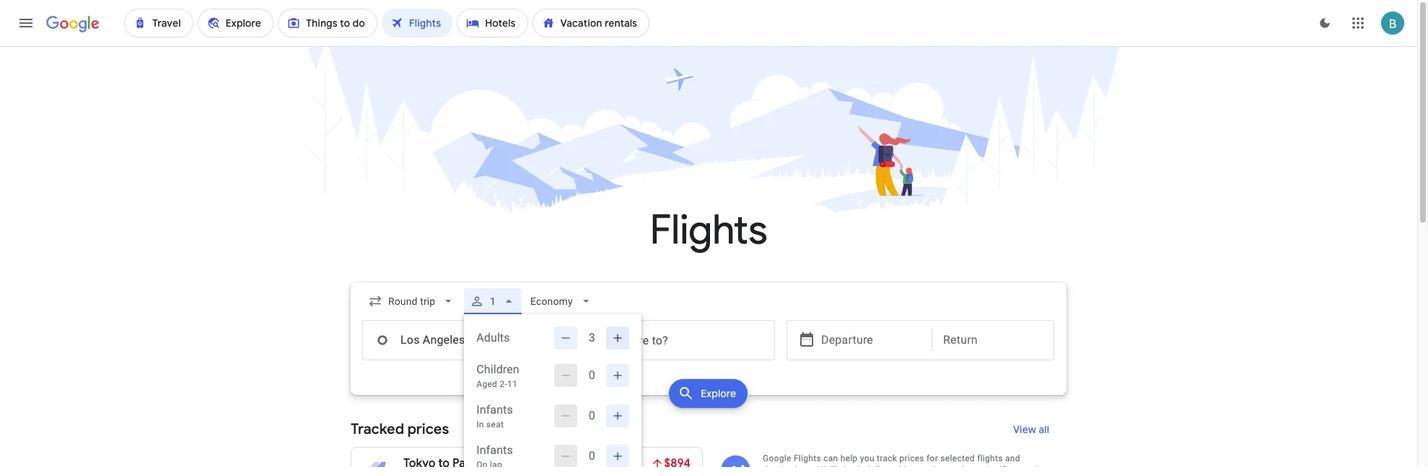 Task type: describe. For each thing, give the bounding box(es) containing it.
google flights can help you track prices for selected flights and destinations. we'll check daily and let you know about significant pric
[[763, 454, 1048, 468]]

0 vertical spatial and
[[1006, 454, 1021, 464]]

Return text field
[[943, 321, 1043, 360]]

all
[[1039, 424, 1050, 437]]

1
[[490, 296, 496, 308]]

adults
[[477, 331, 510, 345]]

about
[[957, 466, 981, 468]]

let
[[904, 466, 914, 468]]

explore button
[[669, 380, 748, 409]]

0 vertical spatial prices
[[408, 421, 449, 439]]

0 vertical spatial you
[[860, 454, 875, 464]]

change appearance image
[[1308, 6, 1343, 40]]

seat
[[487, 420, 504, 430]]

selected
[[941, 454, 975, 464]]

know
[[934, 466, 955, 468]]

3
[[589, 331, 595, 345]]

google
[[763, 454, 792, 464]]

for
[[927, 454, 939, 464]]

help
[[841, 454, 858, 464]]

explore
[[701, 388, 737, 401]]

tracked
[[351, 421, 404, 439]]

2-
[[500, 380, 508, 390]]

can
[[824, 454, 838, 464]]

daily
[[866, 466, 885, 468]]

prices inside the google flights can help you track prices for selected flights and destinations. we'll check daily and let you know about significant pric
[[900, 454, 925, 464]]



Task type: locate. For each thing, give the bounding box(es) containing it.
and
[[1006, 454, 1021, 464], [887, 466, 902, 468]]

check
[[839, 466, 863, 468]]

tracked prices
[[351, 421, 449, 439]]

2 vertical spatial 0
[[589, 450, 595, 463]]

2 infants from the top
[[477, 444, 513, 458]]

0 for infants
[[589, 409, 595, 423]]

infants in seat
[[477, 404, 513, 430]]

view
[[1013, 424, 1037, 437]]

you down "for"
[[917, 466, 931, 468]]

children aged 2-11
[[477, 363, 520, 390]]

prices up "let"
[[900, 454, 925, 464]]

1 vertical spatial prices
[[900, 454, 925, 464]]

prices right the tracked
[[408, 421, 449, 439]]

0 horizontal spatial and
[[887, 466, 902, 468]]

prices
[[408, 421, 449, 439], [900, 454, 925, 464]]

main menu image
[[17, 14, 35, 32]]

11
[[508, 380, 518, 390]]

tracked prices region
[[351, 413, 1067, 468]]

1 horizontal spatial prices
[[900, 454, 925, 464]]

flights
[[650, 205, 768, 256], [794, 454, 821, 464]]

None field
[[362, 289, 461, 315], [525, 289, 599, 315], [362, 289, 461, 315], [525, 289, 599, 315]]

1 0 from the top
[[589, 369, 595, 383]]

1 vertical spatial flights
[[794, 454, 821, 464]]

3 0 from the top
[[589, 450, 595, 463]]

Departure text field
[[821, 321, 921, 360]]

infants for infants
[[477, 444, 513, 458]]

and down track
[[887, 466, 902, 468]]

in
[[477, 420, 484, 430]]

1 vertical spatial 0
[[589, 409, 595, 423]]

you up daily
[[860, 454, 875, 464]]

1 vertical spatial infants
[[477, 444, 513, 458]]

0 horizontal spatial flights
[[650, 205, 768, 256]]

0 vertical spatial infants
[[477, 404, 513, 417]]

children
[[477, 363, 520, 377]]

1 vertical spatial you
[[917, 466, 931, 468]]

1 infants from the top
[[477, 404, 513, 417]]

1 horizontal spatial you
[[917, 466, 931, 468]]

infants for infants in seat
[[477, 404, 513, 417]]

0
[[589, 369, 595, 383], [589, 409, 595, 423], [589, 450, 595, 463]]

0 horizontal spatial you
[[860, 454, 875, 464]]

infants down seat
[[477, 444, 513, 458]]

1 horizontal spatial and
[[1006, 454, 1021, 464]]

view all
[[1013, 424, 1050, 437]]

0 for children
[[589, 369, 595, 383]]

0 horizontal spatial prices
[[408, 421, 449, 439]]

0 vertical spatial 0
[[589, 369, 595, 383]]

1 horizontal spatial flights
[[794, 454, 821, 464]]

flights
[[978, 454, 1003, 464]]

destinations.
[[763, 466, 816, 468]]

you
[[860, 454, 875, 464], [917, 466, 931, 468]]

894 US dollars text field
[[664, 457, 691, 468]]

flights inside the google flights can help you track prices for selected flights and destinations. we'll check daily and let you know about significant pric
[[794, 454, 821, 464]]

Flight search field
[[339, 283, 1078, 468]]

0 vertical spatial flights
[[650, 205, 768, 256]]

we'll
[[818, 466, 837, 468]]

1 button
[[464, 284, 522, 319]]

and up the significant
[[1006, 454, 1021, 464]]

aged
[[477, 380, 498, 390]]

infants up seat
[[477, 404, 513, 417]]

significant
[[983, 466, 1026, 468]]

1 vertical spatial and
[[887, 466, 902, 468]]

Where to? text field
[[572, 321, 775, 361]]

track
[[877, 454, 897, 464]]

2 0 from the top
[[589, 409, 595, 423]]

infants
[[477, 404, 513, 417], [477, 444, 513, 458]]



Task type: vqa. For each thing, say whether or not it's contained in the screenshot.
American
no



